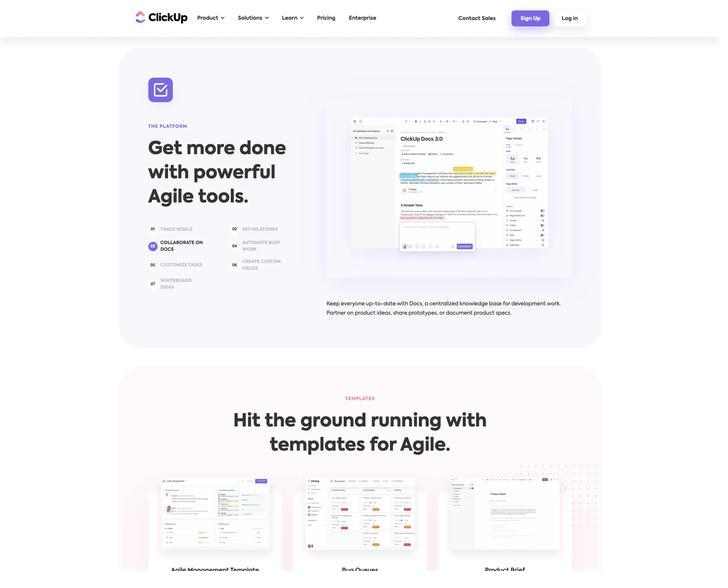 Task type: vqa. For each thing, say whether or not it's contained in the screenshot.
Sign
yes



Task type: locate. For each thing, give the bounding box(es) containing it.
to-
[[375, 302, 384, 307]]

product button
[[194, 11, 228, 26]]

for down running
[[370, 437, 397, 455]]

done
[[240, 141, 286, 159]]

0 horizontal spatial product
[[355, 311, 376, 316]]

learn
[[282, 16, 298, 21]]

with inside the get more done with powerful agile tools.
[[148, 165, 189, 183]]

up
[[534, 16, 541, 21]]

contact
[[459, 16, 481, 21]]

product down up-
[[355, 311, 376, 316]]

the platform
[[148, 125, 187, 129]]

base
[[489, 302, 502, 307]]

agile
[[148, 189, 194, 207]]

milstones
[[252, 228, 278, 232]]

ideas,
[[377, 311, 392, 316]]

0 vertical spatial for
[[503, 302, 510, 307]]

hit
[[233, 413, 261, 431]]

2 horizontal spatial with
[[446, 413, 487, 431]]

whiteboard
[[161, 279, 192, 284]]

2 vertical spatial with
[[446, 413, 487, 431]]

pricing link
[[314, 11, 339, 26]]

log
[[562, 16, 572, 21]]

bug queues.png image
[[306, 478, 415, 550]]

set
[[242, 228, 250, 232]]

get
[[148, 141, 182, 159]]

1 horizontal spatial for
[[503, 302, 510, 307]]

product
[[355, 311, 376, 316], [474, 311, 495, 316]]

keep everyone up-to-date with docs, a centralized knowledge base for development work. partner on product ideas, share prototypes, or document product specs.
[[327, 302, 561, 316]]

0 vertical spatial with
[[148, 165, 189, 183]]

solutions button
[[234, 11, 272, 26]]

up-
[[366, 302, 375, 307]]

set milstones
[[242, 228, 278, 232]]

product down the knowledge
[[474, 311, 495, 316]]

docs,
[[410, 302, 424, 307]]

0 horizontal spatial with
[[148, 165, 189, 183]]

1 vertical spatial for
[[370, 437, 397, 455]]

ideas
[[161, 286, 174, 290]]

product
[[197, 16, 218, 21]]

for inside "keep everyone up-to-date with docs, a centralized knowledge base for development work. partner on product ideas, share prototypes, or document product specs."
[[503, 302, 510, 307]]

ground
[[301, 413, 367, 431]]

keep
[[327, 302, 340, 307]]

customize tasks
[[161, 263, 202, 268]]

enterprise link
[[345, 11, 380, 26]]

docs - combo features@6x (1).png image
[[327, 98, 572, 277]]

hit the ground running with templates for agile.
[[233, 413, 487, 455]]

1 horizontal spatial product
[[474, 311, 495, 316]]

0 horizontal spatial for
[[370, 437, 397, 455]]

track
[[161, 228, 176, 232]]

tasks
[[188, 263, 202, 268]]

1 horizontal spatial with
[[397, 302, 408, 307]]

running
[[371, 413, 442, 431]]

powerful
[[194, 165, 276, 183]]

with
[[148, 165, 189, 183], [397, 302, 408, 307], [446, 413, 487, 431]]

1 vertical spatial with
[[397, 302, 408, 307]]

whiteboard ideas
[[161, 279, 192, 290]]

for up specs. at right bottom
[[503, 302, 510, 307]]

with inside "keep everyone up-to-date with docs, a centralized knowledge base for development work. partner on product ideas, share prototypes, or document product specs."
[[397, 302, 408, 307]]

automate
[[242, 241, 267, 246]]

create
[[242, 260, 260, 265]]

for
[[503, 302, 510, 307], [370, 437, 397, 455]]

date
[[384, 302, 396, 307]]

log in link
[[553, 10, 587, 26]]

on
[[347, 311, 354, 316]]

learn button
[[278, 11, 308, 26]]

busy
[[269, 241, 280, 246]]

customize
[[161, 263, 187, 268]]

everyone
[[341, 302, 365, 307]]

2 product from the left
[[474, 311, 495, 316]]

in
[[574, 16, 578, 21]]



Task type: describe. For each thing, give the bounding box(es) containing it.
document
[[446, 311, 473, 316]]

sales
[[482, 16, 496, 21]]

contact sales
[[459, 16, 496, 21]]

sign up button
[[512, 10, 550, 26]]

track goals
[[161, 228, 193, 232]]

work.
[[547, 302, 561, 307]]

sign up
[[521, 16, 541, 21]]

the
[[148, 125, 158, 129]]

goals
[[177, 228, 193, 232]]

the
[[265, 413, 296, 431]]

enterprise
[[349, 16, 377, 21]]

collaborate on docs
[[161, 241, 203, 252]]

solutions
[[238, 16, 262, 21]]

custom
[[261, 260, 281, 265]]

centralized
[[430, 302, 459, 307]]

create custom fields
[[242, 260, 281, 271]]

fields
[[242, 267, 258, 271]]

on
[[196, 241, 203, 246]]

with inside hit the ground running with templates for agile.
[[446, 413, 487, 431]]

templates
[[270, 437, 365, 455]]

contact sales button
[[455, 12, 500, 25]]

prototypes,
[[409, 311, 438, 316]]

a
[[425, 302, 428, 307]]

development
[[512, 302, 546, 307]]

collaborate
[[161, 241, 195, 246]]

pricing
[[317, 16, 336, 21]]

share
[[393, 311, 407, 316]]

product brief.png image
[[451, 478, 560, 551]]

knowledge
[[460, 302, 488, 307]]

get more done with powerful agile tools.
[[148, 141, 286, 207]]

work
[[242, 248, 257, 252]]

for inside hit the ground running with templates for agile.
[[370, 437, 397, 455]]

docs
[[161, 248, 174, 252]]

templates
[[345, 397, 375, 402]]

sign
[[521, 16, 532, 21]]

specs.
[[496, 311, 512, 316]]

automate busy work
[[242, 241, 280, 252]]

log in
[[562, 16, 578, 21]]

or
[[440, 311, 445, 316]]

1 product from the left
[[355, 311, 376, 316]]

agile management.png image
[[161, 478, 270, 551]]

partner
[[327, 311, 346, 316]]

clickup image
[[133, 10, 188, 24]]

agile.
[[400, 437, 451, 455]]

tools.
[[198, 189, 249, 207]]

platform
[[160, 125, 187, 129]]

more
[[187, 141, 235, 159]]



